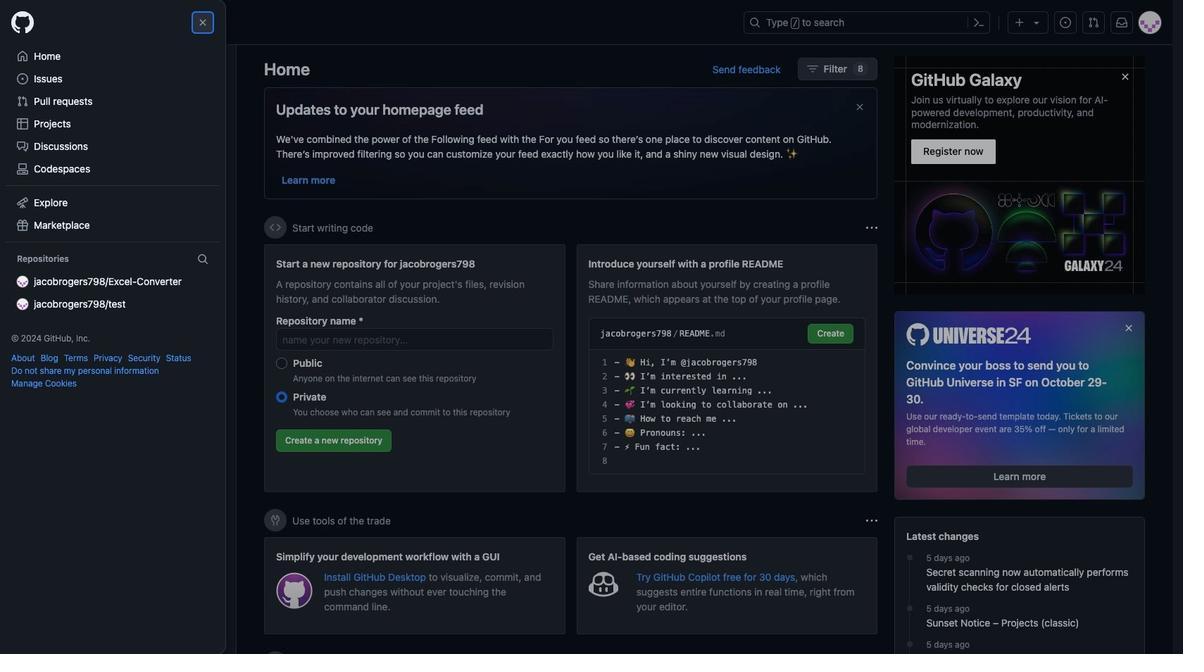Task type: describe. For each thing, give the bounding box(es) containing it.
dot fill image
[[904, 552, 915, 563]]

you have no unread notifications image
[[1116, 17, 1128, 28]]

explore element
[[894, 56, 1145, 654]]



Task type: locate. For each thing, give the bounding box(es) containing it.
git pull request image
[[1088, 17, 1099, 28]]

2 dot fill image from the top
[[904, 639, 915, 650]]

issue opened image
[[1060, 17, 1071, 28]]

dot fill image
[[904, 603, 915, 614], [904, 639, 915, 650]]

1 dot fill image from the top
[[904, 603, 915, 614]]

account element
[[0, 45, 237, 654]]

0 vertical spatial dot fill image
[[904, 603, 915, 614]]

1 vertical spatial dot fill image
[[904, 639, 915, 650]]

command palette image
[[973, 17, 985, 28]]



Task type: vqa. For each thing, say whether or not it's contained in the screenshot.
Homepage icon
no



